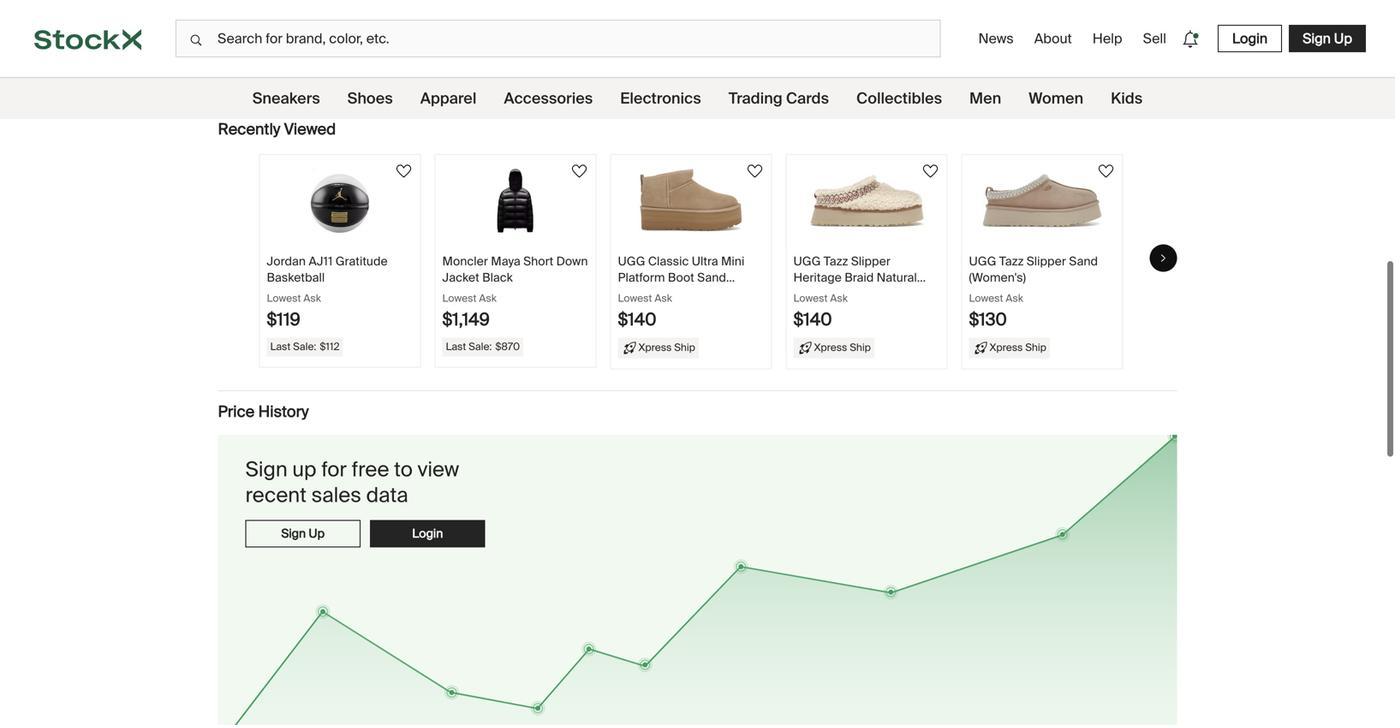 Task type: vqa. For each thing, say whether or not it's contained in the screenshot.
$91
no



Task type: locate. For each thing, give the bounding box(es) containing it.
xpress down heritage
[[814, 341, 847, 354]]

0 horizontal spatial sand
[[697, 270, 726, 286]]

more
[[687, 65, 716, 81]]

lowest down "jacket"
[[442, 291, 477, 305]]

classic
[[648, 253, 689, 269]]

black
[[482, 270, 513, 286]]

2 xpress from the left
[[814, 341, 847, 354]]

1 lowest ask $140 from the left
[[618, 291, 672, 330]]

basketball
[[267, 270, 325, 286]]

slipper for (women's)
[[1027, 253, 1066, 269]]

Search... search field
[[176, 20, 941, 57]]

tazz up "$130"
[[999, 253, 1024, 269]]

last down $119
[[270, 340, 291, 353]]

ship down braid
[[850, 341, 871, 354]]

0 horizontal spatial xpress
[[639, 341, 672, 354]]

stockx logo image
[[34, 29, 141, 50]]

heritage
[[794, 270, 842, 286]]

ship
[[674, 341, 695, 354], [850, 341, 871, 354], [1026, 341, 1047, 354]]

login button down data
[[370, 520, 485, 548]]

price
[[218, 402, 255, 422]]

xpress ship
[[639, 341, 695, 354], [814, 341, 871, 354], [990, 341, 1047, 354]]

1 horizontal spatial slipper
[[1027, 253, 1066, 269]]

tazz
[[824, 253, 848, 269], [999, 253, 1024, 269]]

1 ship from the left
[[674, 341, 695, 354]]

1 lowest from the left
[[267, 291, 301, 305]]

1 sale: from the left
[[293, 340, 316, 353]]

lowest ask $140 down platform at the top of page
[[618, 291, 672, 330]]

1 horizontal spatial tazz
[[999, 253, 1024, 269]]

0 vertical spatial login
[[1233, 30, 1268, 48]]

read more button
[[650, 58, 740, 87]]

$1,149
[[442, 309, 490, 330]]

$140
[[618, 309, 657, 330], [794, 309, 832, 330]]

0 horizontal spatial up
[[309, 526, 325, 542]]

0 horizontal spatial lowest ask $140
[[618, 291, 672, 330]]

price history
[[218, 402, 309, 422]]

2 ugg from the left
[[794, 253, 821, 269]]

sale: for $1,149
[[469, 340, 492, 353]]

sale: for $119
[[293, 340, 316, 353]]

slipper for braid
[[851, 253, 891, 269]]

sale: left $112
[[293, 340, 316, 353]]

1 vertical spatial sign
[[245, 457, 288, 483]]

ask down 'black'
[[479, 291, 497, 305]]

2 last from the left
[[446, 340, 466, 353]]

(women's)
[[969, 270, 1026, 286], [618, 286, 675, 302], [794, 286, 851, 302]]

ask up "$130"
[[1006, 291, 1024, 305]]

sneakers
[[252, 89, 320, 108]]

ugg inside ugg tazz slipper heritage braid natural (women's)
[[794, 253, 821, 269]]

platform
[[618, 270, 665, 286]]

lowest down heritage
[[794, 291, 828, 305]]

2 lowest ask $140 from the left
[[794, 291, 848, 330]]

1 xpress from the left
[[639, 341, 672, 354]]

0 horizontal spatial login
[[412, 526, 443, 542]]

4 ask from the left
[[830, 291, 848, 305]]

2 horizontal spatial xpress
[[990, 341, 1023, 354]]

1 ugg from the left
[[618, 253, 645, 269]]

0 horizontal spatial (women's)
[[618, 286, 675, 302]]

follow image for ask
[[1096, 161, 1117, 181]]

(women's) up "$130"
[[969, 270, 1026, 286]]

lowest ask $140 for ugg classic ultra mini platform boot sand (women's)
[[618, 291, 672, 330]]

women
[[1029, 89, 1084, 108]]

2 ship from the left
[[850, 341, 871, 354]]

ask inside ugg tazz slipper sand (women's) lowest ask $130
[[1006, 291, 1024, 305]]

ship for (women's)
[[850, 341, 871, 354]]

sign up
[[1303, 30, 1353, 48], [281, 526, 325, 542]]

sand inside ugg tazz slipper sand (women's) lowest ask $130
[[1069, 253, 1098, 269]]

ask down braid
[[830, 291, 848, 305]]

1 tazz from the left
[[824, 253, 848, 269]]

1 horizontal spatial $140
[[794, 309, 832, 330]]

1 $140 from the left
[[618, 309, 657, 330]]

apparel link
[[420, 78, 477, 119]]

login for bottommost login button
[[412, 526, 443, 542]]

for
[[321, 457, 347, 483]]

xpress ship down "$130"
[[990, 341, 1047, 354]]

2 horizontal spatial ugg
[[969, 253, 997, 269]]

jordan aj11 gratitude basketball image
[[280, 169, 400, 233]]

last for $1,149
[[446, 340, 466, 353]]

history
[[258, 402, 309, 422]]

xpress down "$130"
[[990, 341, 1023, 354]]

login button
[[1218, 25, 1282, 52], [370, 520, 485, 548]]

2 lowest from the left
[[442, 291, 477, 305]]

xpress ship for sand
[[639, 341, 695, 354]]

3 xpress ship from the left
[[990, 341, 1047, 354]]

ask down basketball
[[304, 291, 321, 305]]

4 lowest from the left
[[794, 291, 828, 305]]

sand down ugg tazz slipper sand (women's) image at the top right
[[1069, 253, 1098, 269]]

2 horizontal spatial (women's)
[[969, 270, 1026, 286]]

xpress down platform at the top of page
[[639, 341, 672, 354]]

1 follow image from the left
[[394, 161, 414, 181]]

lowest inside ugg tazz slipper sand (women's) lowest ask $130
[[969, 291, 1003, 305]]

(women's) down platform at the top of page
[[618, 286, 675, 302]]

short
[[523, 253, 554, 269]]

ship down ugg tazz slipper sand (women's) lowest ask $130
[[1026, 341, 1047, 354]]

follow image
[[394, 161, 414, 181], [569, 161, 590, 181], [920, 161, 941, 181], [1096, 161, 1117, 181]]

ugg for (women's)
[[618, 253, 645, 269]]

1 horizontal spatial xpress ship
[[814, 341, 871, 354]]

ugg
[[618, 253, 645, 269], [794, 253, 821, 269], [969, 253, 997, 269]]

women link
[[1029, 78, 1084, 119]]

tazz inside ugg tazz slipper sand (women's) lowest ask $130
[[999, 253, 1024, 269]]

1 horizontal spatial login
[[1233, 30, 1268, 48]]

slipper
[[851, 253, 891, 269], [1027, 253, 1066, 269]]

$870
[[495, 340, 520, 353]]

last down $1,149
[[446, 340, 466, 353]]

1 last from the left
[[270, 340, 291, 353]]

ugg tazz slipper sand (women's) lowest ask $130
[[969, 253, 1098, 330]]

0 vertical spatial sign up button
[[1289, 25, 1366, 52]]

xpress
[[639, 341, 672, 354], [814, 341, 847, 354], [990, 341, 1023, 354]]

login for the topmost login button
[[1233, 30, 1268, 48]]

0 vertical spatial login button
[[1218, 25, 1282, 52]]

sale: left $870
[[469, 340, 492, 353]]

$140 down platform at the top of page
[[618, 309, 657, 330]]

2 tazz from the left
[[999, 253, 1024, 269]]

0 horizontal spatial sign up button
[[245, 520, 361, 548]]

0 horizontal spatial $140
[[618, 309, 657, 330]]

$140 down heritage
[[794, 309, 832, 330]]

0 horizontal spatial xpress ship
[[639, 341, 695, 354]]

0 horizontal spatial sign up
[[281, 526, 325, 542]]

ugg for $130
[[969, 253, 997, 269]]

2 ask from the left
[[479, 291, 497, 305]]

shoes link
[[347, 78, 393, 119]]

1 horizontal spatial lowest ask $140
[[794, 291, 848, 330]]

2 vertical spatial sign
[[281, 526, 306, 542]]

2 follow image from the left
[[569, 161, 590, 181]]

sand inside ugg classic ultra mini platform boot sand (women's)
[[697, 270, 726, 286]]

ship down ugg classic ultra mini platform boot sand (women's)
[[674, 341, 695, 354]]

xpress ship down ugg tazz slipper heritage braid natural (women's)
[[814, 341, 871, 354]]

5 lowest from the left
[[969, 291, 1003, 305]]

follow image for lowest
[[569, 161, 590, 181]]

0 horizontal spatial sale:
[[293, 340, 316, 353]]

men link
[[970, 78, 1002, 119]]

stockx logo link
[[0, 0, 176, 77]]

recently viewed
[[218, 119, 336, 139]]

kids
[[1111, 89, 1143, 108]]

1 xpress ship from the left
[[639, 341, 695, 354]]

sale:
[[293, 340, 316, 353], [469, 340, 492, 353]]

1 horizontal spatial ugg
[[794, 253, 821, 269]]

1 ask from the left
[[304, 291, 321, 305]]

about link
[[1028, 23, 1079, 54]]

2 slipper from the left
[[1027, 253, 1066, 269]]

maya
[[491, 253, 521, 269]]

ask
[[304, 291, 321, 305], [479, 291, 497, 305], [655, 291, 672, 305], [830, 291, 848, 305], [1006, 291, 1024, 305]]

1 horizontal spatial sale:
[[469, 340, 492, 353]]

slipper up braid
[[851, 253, 891, 269]]

2 $140 from the left
[[794, 309, 832, 330]]

1 vertical spatial sand
[[697, 270, 726, 286]]

login down view
[[412, 526, 443, 542]]

xpress ship for (women's)
[[814, 341, 871, 354]]

ask down "boot"
[[655, 291, 672, 305]]

slipper inside ugg tazz slipper sand (women's) lowest ask $130
[[1027, 253, 1066, 269]]

0 vertical spatial sand
[[1069, 253, 1098, 269]]

2 horizontal spatial ship
[[1026, 341, 1047, 354]]

5 ask from the left
[[1006, 291, 1024, 305]]

$140 for ugg classic ultra mini platform boot sand (women's)
[[618, 309, 657, 330]]

shoes
[[347, 89, 393, 108]]

$119
[[267, 309, 301, 330]]

sign
[[1303, 30, 1331, 48], [245, 457, 288, 483], [281, 526, 306, 542]]

moncler maya short down jacket black lowest ask $1,149
[[442, 253, 588, 330]]

0 vertical spatial up
[[1334, 30, 1353, 48]]

slipper inside ugg tazz slipper heritage braid natural (women's)
[[851, 253, 891, 269]]

lowest
[[267, 291, 301, 305], [442, 291, 477, 305], [618, 291, 652, 305], [794, 291, 828, 305], [969, 291, 1003, 305]]

up
[[1334, 30, 1353, 48], [309, 526, 325, 542]]

1 slipper from the left
[[851, 253, 891, 269]]

(women's) down heritage
[[794, 286, 851, 302]]

0 horizontal spatial slipper
[[851, 253, 891, 269]]

natural
[[877, 270, 917, 286]]

1 horizontal spatial sand
[[1069, 253, 1098, 269]]

(women's) inside ugg tazz slipper sand (women's) lowest ask $130
[[969, 270, 1026, 286]]

1 horizontal spatial login button
[[1218, 25, 1282, 52]]

2 sale: from the left
[[469, 340, 492, 353]]

aj11
[[309, 253, 333, 269]]

xpress ship down "boot"
[[639, 341, 695, 354]]

ship for sand
[[674, 341, 695, 354]]

lowest inside jordan aj11 gratitude basketball lowest ask $119
[[267, 291, 301, 305]]

tazz inside ugg tazz slipper heritage braid natural (women's)
[[824, 253, 848, 269]]

trading cards link
[[729, 78, 829, 119]]

login button right notification unread icon
[[1218, 25, 1282, 52]]

lowest up $119
[[267, 291, 301, 305]]

0 vertical spatial sign up
[[1303, 30, 1353, 48]]

ugg tazz slipper heritage braid natural (women's) image
[[807, 169, 927, 233]]

2 xpress ship from the left
[[814, 341, 871, 354]]

sand down ultra
[[697, 270, 726, 286]]

product category switcher element
[[0, 78, 1395, 119]]

1 vertical spatial login
[[412, 526, 443, 542]]

0 horizontal spatial ship
[[674, 341, 695, 354]]

electronics link
[[620, 78, 701, 119]]

last
[[270, 340, 291, 353], [446, 340, 466, 353]]

sand
[[1069, 253, 1098, 269], [697, 270, 726, 286]]

0 horizontal spatial last
[[270, 340, 291, 353]]

$140 for ugg tazz slipper heritage braid natural (women's)
[[794, 309, 832, 330]]

1 horizontal spatial ship
[[850, 341, 871, 354]]

3 ugg from the left
[[969, 253, 997, 269]]

ugg inside ugg classic ultra mini platform boot sand (women's)
[[618, 253, 645, 269]]

ugg up platform at the top of page
[[618, 253, 645, 269]]

lowest ask $140
[[618, 291, 672, 330], [794, 291, 848, 330]]

lowest up "$130"
[[969, 291, 1003, 305]]

slipper down ugg tazz slipper sand (women's) image at the top right
[[1027, 253, 1066, 269]]

0 horizontal spatial tazz
[[824, 253, 848, 269]]

sign up button
[[1289, 25, 1366, 52], [245, 520, 361, 548]]

2 horizontal spatial xpress ship
[[990, 341, 1047, 354]]

login
[[1233, 30, 1268, 48], [412, 526, 443, 542]]

ugg inside ugg tazz slipper sand (women's) lowest ask $130
[[969, 253, 997, 269]]

ugg tazz slipper sand (women's) image
[[983, 169, 1102, 233]]

tazz up heritage
[[824, 253, 848, 269]]

sell link
[[1136, 23, 1173, 54]]

0 horizontal spatial login button
[[370, 520, 485, 548]]

last for $119
[[270, 340, 291, 353]]

cards
[[786, 89, 829, 108]]

lowest ask $140 down heritage
[[794, 291, 848, 330]]

ugg up "$130"
[[969, 253, 997, 269]]

lowest down platform at the top of page
[[618, 291, 652, 305]]

move carousel right image
[[1159, 253, 1169, 263]]

help link
[[1086, 23, 1129, 54]]

0 horizontal spatial ugg
[[618, 253, 645, 269]]

ugg up heritage
[[794, 253, 821, 269]]

login right notification unread icon
[[1233, 30, 1268, 48]]

1 horizontal spatial up
[[1334, 30, 1353, 48]]

1 horizontal spatial last
[[446, 340, 466, 353]]

1 horizontal spatial (women's)
[[794, 286, 851, 302]]

4 follow image from the left
[[1096, 161, 1117, 181]]

1 horizontal spatial xpress
[[814, 341, 847, 354]]



Task type: describe. For each thing, give the bounding box(es) containing it.
down
[[556, 253, 588, 269]]

gratitude
[[336, 253, 388, 269]]

sneakers link
[[252, 78, 320, 119]]

1 vertical spatial login button
[[370, 520, 485, 548]]

moncler
[[442, 253, 488, 269]]

collectibles
[[857, 89, 942, 108]]

recent
[[245, 482, 307, 509]]

free
[[352, 457, 389, 483]]

boot
[[668, 270, 695, 286]]

tazz for (women's)
[[999, 253, 1024, 269]]

0 vertical spatial sign
[[1303, 30, 1331, 48]]

data
[[366, 482, 408, 509]]

xpress for ugg tazz slipper heritage braid natural (women's)
[[814, 341, 847, 354]]

ugg classic ultra mini platform boot sand (women's)
[[618, 253, 745, 302]]

ask inside moncler maya short down jacket black lowest ask $1,149
[[479, 291, 497, 305]]

electronics
[[620, 89, 701, 108]]

trading
[[729, 89, 783, 108]]

3 xpress from the left
[[990, 341, 1023, 354]]

men
[[970, 89, 1002, 108]]

3 ship from the left
[[1026, 341, 1047, 354]]

kids link
[[1111, 78, 1143, 119]]

tazz for braid
[[824, 253, 848, 269]]

ultra
[[692, 253, 718, 269]]

mini
[[721, 253, 745, 269]]

lowest inside moncler maya short down jacket black lowest ask $1,149
[[442, 291, 477, 305]]

(women's) inside ugg tazz slipper heritage braid natural (women's)
[[794, 286, 851, 302]]

last sale: $870
[[446, 340, 520, 353]]

recently
[[218, 119, 280, 139]]

collectibles link
[[857, 78, 942, 119]]

lowest ask $140 for ugg tazz slipper heritage braid natural (women's)
[[794, 291, 848, 330]]

follow image
[[745, 161, 765, 181]]

xpress for ugg classic ultra mini platform boot sand (women's)
[[639, 341, 672, 354]]

trading cards
[[729, 89, 829, 108]]

1 vertical spatial sign up button
[[245, 520, 361, 548]]

news link
[[972, 23, 1021, 54]]

follow image for $119
[[394, 161, 414, 181]]

sign up for free to view recent sales data
[[245, 457, 459, 509]]

3 lowest from the left
[[618, 291, 652, 305]]

read more
[[655, 65, 716, 81]]

view
[[418, 457, 459, 483]]

help
[[1093, 30, 1123, 48]]

$130
[[969, 309, 1007, 330]]

3 ask from the left
[[655, 291, 672, 305]]

notification unread icon image
[[1179, 27, 1203, 51]]

viewed
[[284, 119, 336, 139]]

read
[[655, 65, 684, 81]]

accessories link
[[504, 78, 593, 119]]

jordan aj11 gratitude basketball lowest ask $119
[[267, 253, 388, 330]]

1 vertical spatial up
[[309, 526, 325, 542]]

3 follow image from the left
[[920, 161, 941, 181]]

1 horizontal spatial sign up button
[[1289, 25, 1366, 52]]

1 vertical spatial sign up
[[281, 526, 325, 542]]

braid
[[845, 270, 874, 286]]

(women's) inside ugg classic ultra mini platform boot sand (women's)
[[618, 286, 675, 302]]

$112
[[320, 340, 340, 353]]

ugg tazz slipper heritage braid natural (women's)
[[794, 253, 917, 302]]

sales
[[311, 482, 361, 509]]

ask inside jordan aj11 gratitude basketball lowest ask $119
[[304, 291, 321, 305]]

news
[[979, 30, 1014, 48]]

jacket
[[442, 270, 479, 286]]

up
[[292, 457, 317, 483]]

jordan
[[267, 253, 306, 269]]

accessories
[[504, 89, 593, 108]]

moncler maya short down jacket black image
[[456, 169, 576, 233]]

1 horizontal spatial sign up
[[1303, 30, 1353, 48]]

to
[[394, 457, 413, 483]]

about
[[1035, 30, 1072, 48]]

last sale: $112
[[270, 340, 340, 353]]

sign inside sign up for free to view recent sales data
[[245, 457, 288, 483]]

apparel
[[420, 89, 477, 108]]

sell
[[1143, 30, 1167, 48]]

ugg classic ultra mini platform boot sand (women's) image
[[631, 169, 751, 233]]



